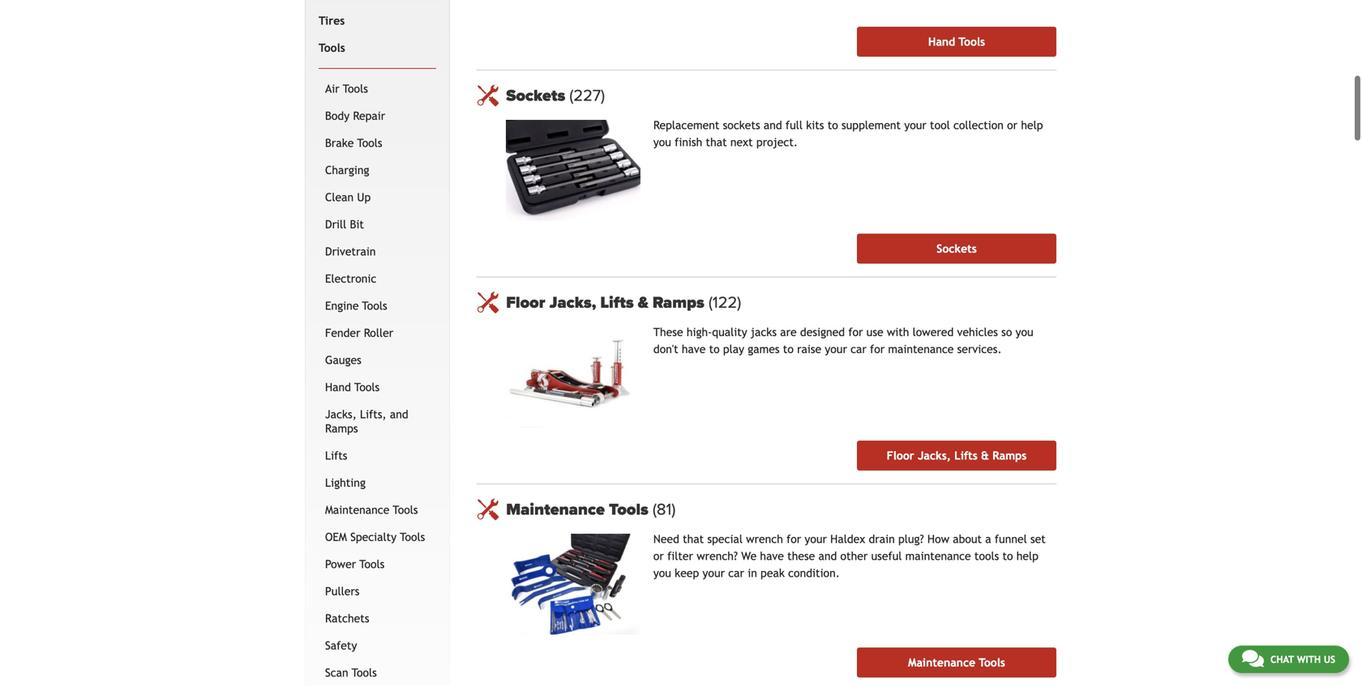 Task type: describe. For each thing, give the bounding box(es) containing it.
body repair link
[[322, 102, 433, 130]]

1 vertical spatial floor
[[887, 450, 915, 463]]

drivetrain
[[325, 245, 376, 258]]

need
[[654, 533, 680, 546]]

body
[[325, 109, 350, 122]]

lifts inside 'tools subcategories' element
[[325, 450, 348, 463]]

full
[[786, 119, 803, 132]]

don't
[[654, 343, 679, 356]]

special
[[708, 533, 743, 546]]

collection
[[954, 119, 1004, 132]]

use
[[867, 326, 884, 339]]

1 vertical spatial with
[[1297, 655, 1321, 666]]

us
[[1324, 655, 1336, 666]]

drivetrain link
[[322, 238, 433, 265]]

to down are
[[783, 343, 794, 356]]

ramps inside jacks, lifts, and ramps
[[325, 422, 358, 435]]

clean up link
[[322, 184, 433, 211]]

clean up
[[325, 191, 371, 204]]

hand tools inside 'tools subcategories' element
[[325, 381, 380, 394]]

you for sockets
[[654, 136, 672, 149]]

maintenance for floor jacks, lifts & ramps
[[888, 343, 954, 356]]

2 horizontal spatial jacks,
[[918, 450, 951, 463]]

set
[[1031, 533, 1046, 546]]

you inside the need that special wrench for your haldex drain plug? how about a funnel set or filter wrench? we have these and other useful maintenance tools to help you keep your car in peak condition.
[[654, 567, 672, 580]]

1 horizontal spatial floor jacks, lifts & ramps
[[887, 450, 1027, 463]]

ratchets
[[325, 613, 369, 626]]

lighting
[[325, 477, 366, 490]]

drill bit
[[325, 218, 364, 231]]

repair
[[353, 109, 385, 122]]

power tools link
[[322, 551, 433, 579]]

filter
[[668, 550, 693, 563]]

1 horizontal spatial hand tools
[[929, 35, 986, 48]]

raise
[[797, 343, 822, 356]]

jacks, inside jacks, lifts, and ramps
[[325, 408, 357, 421]]

fender roller
[[325, 327, 394, 340]]

pullers link
[[322, 579, 433, 606]]

services.
[[958, 343, 1002, 356]]

drill
[[325, 218, 347, 231]]

scan
[[325, 667, 349, 680]]

air tools
[[325, 82, 368, 95]]

2 horizontal spatial lifts
[[955, 450, 978, 463]]

lowered
[[913, 326, 954, 339]]

have inside these high-quality jacks are designed for use with lowered vehicles so you don't have to play games to raise your car for maintenance services.
[[682, 343, 706, 356]]

2 horizontal spatial ramps
[[993, 450, 1027, 463]]

quality
[[712, 326, 748, 339]]

tools
[[975, 550, 999, 563]]

haldex
[[831, 533, 866, 546]]

engine tools
[[325, 300, 387, 313]]

scan tools
[[325, 667, 377, 680]]

0 vertical spatial hand tools link
[[857, 27, 1057, 57]]

maintenance tools thumbnail image image
[[506, 535, 641, 635]]

tires
[[319, 14, 345, 27]]

power
[[325, 558, 356, 571]]

or inside replacement sockets and full kits to supplement your tool collection or help you finish that next project.
[[1008, 119, 1018, 132]]

1 horizontal spatial lifts
[[601, 293, 634, 313]]

1 horizontal spatial ramps
[[653, 293, 705, 313]]

engine
[[325, 300, 359, 313]]

tool
[[930, 119, 950, 132]]

need that special wrench for your haldex drain plug? how about a funnel set or filter wrench? we have these and other useful maintenance tools to help you keep your car in peak condition.
[[654, 533, 1046, 580]]

car inside these high-quality jacks are designed for use with lowered vehicles so you don't have to play games to raise your car for maintenance services.
[[851, 343, 867, 356]]

gauges link
[[322, 347, 433, 374]]

next
[[731, 136, 753, 149]]

games
[[748, 343, 780, 356]]

1 horizontal spatial maintenance
[[506, 500, 605, 520]]

so
[[1002, 326, 1013, 339]]

oem specialty tools link
[[322, 524, 433, 551]]

fender roller link
[[322, 320, 433, 347]]

or inside the need that special wrench for your haldex drain plug? how about a funnel set or filter wrench? we have these and other useful maintenance tools to help you keep your car in peak condition.
[[654, 550, 664, 563]]

comments image
[[1242, 650, 1264, 669]]

floor jacks, lifts & ramps thumbnail image image
[[506, 327, 641, 428]]

jacks, lifts, and ramps link
[[322, 401, 433, 443]]

roller
[[364, 327, 394, 340]]

clean
[[325, 191, 354, 204]]

that inside the need that special wrench for your haldex drain plug? how about a funnel set or filter wrench? we have these and other useful maintenance tools to help you keep your car in peak condition.
[[683, 533, 704, 546]]

electronic link
[[322, 265, 433, 293]]

electronic
[[325, 272, 377, 285]]

chat
[[1271, 655, 1295, 666]]

1 horizontal spatial maintenance tools
[[506, 500, 653, 520]]

sockets for bottommost sockets link
[[937, 243, 977, 256]]

these
[[654, 326, 683, 339]]

pullers
[[325, 585, 360, 598]]

replacement sockets and full kits to supplement your tool collection or help you finish that next project.
[[654, 119, 1044, 149]]

body repair
[[325, 109, 385, 122]]

drill bit link
[[322, 211, 433, 238]]

to inside replacement sockets and full kits to supplement your tool collection or help you finish that next project.
[[828, 119, 838, 132]]

specialty
[[350, 531, 397, 544]]

your inside these high-quality jacks are designed for use with lowered vehicles so you don't have to play games to raise your car for maintenance services.
[[825, 343, 848, 356]]

2 horizontal spatial maintenance
[[908, 657, 976, 670]]

condition.
[[788, 567, 840, 580]]

1 vertical spatial sockets link
[[857, 234, 1057, 264]]

your inside replacement sockets and full kits to supplement your tool collection or help you finish that next project.
[[905, 119, 927, 132]]

tools subcategories element
[[319, 68, 437, 687]]

0 vertical spatial floor jacks, lifts & ramps link
[[506, 293, 1057, 313]]

drain
[[869, 533, 895, 546]]



Task type: vqa. For each thing, say whether or not it's contained in the screenshot.


Task type: locate. For each thing, give the bounding box(es) containing it.
tires link
[[316, 7, 433, 34]]

lifts link
[[322, 443, 433, 470]]

1 horizontal spatial sockets
[[937, 243, 977, 256]]

1 vertical spatial ramps
[[325, 422, 358, 435]]

or right collection
[[1008, 119, 1018, 132]]

chat with us
[[1271, 655, 1336, 666]]

0 vertical spatial with
[[887, 326, 910, 339]]

0 horizontal spatial hand tools
[[325, 381, 380, 394]]

your up these
[[805, 533, 827, 546]]

help right collection
[[1021, 119, 1044, 132]]

1 vertical spatial sockets
[[937, 243, 977, 256]]

2 horizontal spatial for
[[870, 343, 885, 356]]

engine tools link
[[322, 293, 433, 320]]

help inside replacement sockets and full kits to supplement your tool collection or help you finish that next project.
[[1021, 119, 1044, 132]]

car left in
[[729, 567, 745, 580]]

0 horizontal spatial that
[[683, 533, 704, 546]]

floor jacks, lifts & ramps
[[506, 293, 709, 313], [887, 450, 1027, 463]]

1 vertical spatial hand tools
[[325, 381, 380, 394]]

0 vertical spatial that
[[706, 136, 727, 149]]

maintenance
[[888, 343, 954, 356], [906, 550, 971, 563]]

hand inside 'tools subcategories' element
[[325, 381, 351, 394]]

play
[[723, 343, 745, 356]]

air tools link
[[322, 75, 433, 102]]

oem specialty tools
[[325, 531, 425, 544]]

0 horizontal spatial for
[[787, 533, 802, 546]]

sockets for topmost sockets link
[[506, 86, 570, 106]]

and for sockets
[[764, 119, 782, 132]]

tools link
[[316, 34, 433, 61]]

sockets
[[723, 119, 761, 132]]

to inside the need that special wrench for your haldex drain plug? how about a funnel set or filter wrench? we have these and other useful maintenance tools to help you keep your car in peak condition.
[[1003, 550, 1014, 563]]

1 horizontal spatial jacks,
[[550, 293, 596, 313]]

0 vertical spatial sockets
[[506, 86, 570, 106]]

0 vertical spatial jacks,
[[550, 293, 596, 313]]

and for lifts,
[[390, 408, 409, 421]]

scan tools link
[[322, 660, 433, 687]]

these
[[788, 550, 815, 563]]

have up peak
[[760, 550, 784, 563]]

1 horizontal spatial that
[[706, 136, 727, 149]]

your left tool
[[905, 119, 927, 132]]

have down high- on the top right of the page
[[682, 343, 706, 356]]

these high-quality jacks are designed for use with lowered vehicles so you don't have to play games to raise your car for maintenance services.
[[654, 326, 1034, 356]]

hand
[[929, 35, 956, 48], [325, 381, 351, 394]]

0 horizontal spatial car
[[729, 567, 745, 580]]

power tools
[[325, 558, 385, 571]]

2 vertical spatial jacks,
[[918, 450, 951, 463]]

ratchets link
[[322, 606, 433, 633]]

0 horizontal spatial floor
[[506, 293, 545, 313]]

with left the 'us'
[[1297, 655, 1321, 666]]

0 horizontal spatial sockets
[[506, 86, 570, 106]]

1 horizontal spatial hand
[[929, 35, 956, 48]]

lifts,
[[360, 408, 387, 421]]

and right lifts,
[[390, 408, 409, 421]]

1 horizontal spatial with
[[1297, 655, 1321, 666]]

your down designed
[[825, 343, 848, 356]]

0 vertical spatial for
[[849, 326, 863, 339]]

1 horizontal spatial hand tools link
[[857, 27, 1057, 57]]

project.
[[757, 136, 798, 149]]

kits
[[806, 119, 824, 132]]

help
[[1021, 119, 1044, 132], [1017, 550, 1039, 563]]

keep
[[675, 567, 699, 580]]

1 horizontal spatial or
[[1008, 119, 1018, 132]]

0 horizontal spatial maintenance
[[325, 504, 390, 517]]

1 horizontal spatial and
[[764, 119, 782, 132]]

1 vertical spatial jacks,
[[325, 408, 357, 421]]

replacement
[[654, 119, 720, 132]]

that
[[706, 136, 727, 149], [683, 533, 704, 546]]

0 vertical spatial hand tools
[[929, 35, 986, 48]]

2 horizontal spatial maintenance tools
[[908, 657, 1006, 670]]

that up filter on the bottom of page
[[683, 533, 704, 546]]

for left the use
[[849, 326, 863, 339]]

to down funnel at the bottom of page
[[1003, 550, 1014, 563]]

floor
[[506, 293, 545, 313], [887, 450, 915, 463]]

tools inside "link"
[[352, 667, 377, 680]]

for down the use
[[870, 343, 885, 356]]

safety
[[325, 640, 357, 653]]

bit
[[350, 218, 364, 231]]

for inside the need that special wrench for your haldex drain plug? how about a funnel set or filter wrench? we have these and other useful maintenance tools to help you keep your car in peak condition.
[[787, 533, 802, 546]]

0 horizontal spatial floor jacks, lifts & ramps
[[506, 293, 709, 313]]

hand for the top hand tools link
[[929, 35, 956, 48]]

0 horizontal spatial &
[[638, 293, 649, 313]]

0 vertical spatial floor
[[506, 293, 545, 313]]

oem
[[325, 531, 347, 544]]

2 vertical spatial you
[[654, 567, 672, 580]]

maintenance inside these high-quality jacks are designed for use with lowered vehicles so you don't have to play games to raise your car for maintenance services.
[[888, 343, 954, 356]]

0 horizontal spatial hand
[[325, 381, 351, 394]]

to
[[828, 119, 838, 132], [709, 343, 720, 356], [783, 343, 794, 356], [1003, 550, 1014, 563]]

hand for the left hand tools link
[[325, 381, 351, 394]]

0 horizontal spatial hand tools link
[[322, 374, 433, 401]]

charging link
[[322, 157, 433, 184]]

brake tools
[[325, 137, 383, 149]]

0 vertical spatial sockets link
[[506, 86, 1057, 106]]

help inside the need that special wrench for your haldex drain plug? how about a funnel set or filter wrench? we have these and other useful maintenance tools to help you keep your car in peak condition.
[[1017, 550, 1039, 563]]

fender
[[325, 327, 361, 340]]

vehicles
[[957, 326, 998, 339]]

and inside the need that special wrench for your haldex drain plug? how about a funnel set or filter wrench? we have these and other useful maintenance tools to help you keep your car in peak condition.
[[819, 550, 837, 563]]

maintenance inside 'tools subcategories' element
[[325, 504, 390, 517]]

1 vertical spatial have
[[760, 550, 784, 563]]

maintenance down lowered
[[888, 343, 954, 356]]

you left finish
[[654, 136, 672, 149]]

1 horizontal spatial for
[[849, 326, 863, 339]]

maintenance tools inside 'tools subcategories' element
[[325, 504, 418, 517]]

sockets link
[[506, 86, 1057, 106], [857, 234, 1057, 264]]

1 vertical spatial maintenance
[[906, 550, 971, 563]]

have
[[682, 343, 706, 356], [760, 550, 784, 563]]

0 vertical spatial you
[[654, 136, 672, 149]]

and inside replacement sockets and full kits to supplement your tool collection or help you finish that next project.
[[764, 119, 782, 132]]

0 vertical spatial hand
[[929, 35, 956, 48]]

0 vertical spatial car
[[851, 343, 867, 356]]

1 vertical spatial floor jacks, lifts & ramps
[[887, 450, 1027, 463]]

and inside jacks, lifts, and ramps
[[390, 408, 409, 421]]

maintenance down how
[[906, 550, 971, 563]]

1 vertical spatial hand
[[325, 381, 351, 394]]

2 vertical spatial ramps
[[993, 450, 1027, 463]]

finish
[[675, 136, 703, 149]]

jacks, lifts, and ramps
[[325, 408, 409, 435]]

1 vertical spatial you
[[1016, 326, 1034, 339]]

1 vertical spatial hand tools link
[[322, 374, 433, 401]]

0 vertical spatial &
[[638, 293, 649, 313]]

or
[[1008, 119, 1018, 132], [654, 550, 664, 563]]

your down 'wrench?'
[[703, 567, 725, 580]]

charging
[[325, 164, 369, 177]]

you left keep
[[654, 567, 672, 580]]

are
[[780, 326, 797, 339]]

and up project.
[[764, 119, 782, 132]]

0 horizontal spatial with
[[887, 326, 910, 339]]

0 horizontal spatial lifts
[[325, 450, 348, 463]]

a
[[986, 533, 992, 546]]

we
[[742, 550, 757, 563]]

you for floor jacks, lifts & ramps
[[1016, 326, 1034, 339]]

0 horizontal spatial and
[[390, 408, 409, 421]]

you inside these high-quality jacks are designed for use with lowered vehicles so you don't have to play games to raise your car for maintenance services.
[[1016, 326, 1034, 339]]

car inside the need that special wrench for your haldex drain plug? how about a funnel set or filter wrench? we have these and other useful maintenance tools to help you keep your car in peak condition.
[[729, 567, 745, 580]]

other
[[841, 550, 868, 563]]

about
[[953, 533, 982, 546]]

0 vertical spatial ramps
[[653, 293, 705, 313]]

in
[[748, 567, 757, 580]]

maintenance inside the need that special wrench for your haldex drain plug? how about a funnel set or filter wrench? we have these and other useful maintenance tools to help you keep your car in peak condition.
[[906, 550, 971, 563]]

0 vertical spatial or
[[1008, 119, 1018, 132]]

high-
[[687, 326, 712, 339]]

to right 'kits'
[[828, 119, 838, 132]]

sockets
[[506, 86, 570, 106], [937, 243, 977, 256]]

1 vertical spatial or
[[654, 550, 664, 563]]

2 horizontal spatial and
[[819, 550, 837, 563]]

1 vertical spatial car
[[729, 567, 745, 580]]

0 horizontal spatial ramps
[[325, 422, 358, 435]]

plug?
[[899, 533, 924, 546]]

1 vertical spatial that
[[683, 533, 704, 546]]

1 vertical spatial and
[[390, 408, 409, 421]]

car down the use
[[851, 343, 867, 356]]

wrench?
[[697, 550, 738, 563]]

brake tools link
[[322, 130, 433, 157]]

maintenance tools
[[506, 500, 653, 520], [325, 504, 418, 517], [908, 657, 1006, 670]]

0 vertical spatial have
[[682, 343, 706, 356]]

peak
[[761, 567, 785, 580]]

you
[[654, 136, 672, 149], [1016, 326, 1034, 339], [654, 567, 672, 580]]

maintenance for maintenance tools
[[906, 550, 971, 563]]

1 horizontal spatial car
[[851, 343, 867, 356]]

help down the set
[[1017, 550, 1039, 563]]

0 vertical spatial help
[[1021, 119, 1044, 132]]

ramps
[[653, 293, 705, 313], [325, 422, 358, 435], [993, 450, 1027, 463]]

you right so
[[1016, 326, 1034, 339]]

supplement
[[842, 119, 901, 132]]

maintenance
[[506, 500, 605, 520], [325, 504, 390, 517], [908, 657, 976, 670]]

floor jacks, lifts & ramps link
[[506, 293, 1057, 313], [857, 441, 1057, 471]]

to left play
[[709, 343, 720, 356]]

useful
[[872, 550, 902, 563]]

have inside the need that special wrench for your haldex drain plug? how about a funnel set or filter wrench? we have these and other useful maintenance tools to help you keep your car in peak condition.
[[760, 550, 784, 563]]

0 vertical spatial and
[[764, 119, 782, 132]]

0 horizontal spatial maintenance tools
[[325, 504, 418, 517]]

chat with us link
[[1229, 646, 1350, 674]]

1 horizontal spatial &
[[981, 450, 989, 463]]

1 vertical spatial for
[[870, 343, 885, 356]]

safety link
[[322, 633, 433, 660]]

1 vertical spatial &
[[981, 450, 989, 463]]

with right the use
[[887, 326, 910, 339]]

1 vertical spatial floor jacks, lifts & ramps link
[[857, 441, 1057, 471]]

brake
[[325, 137, 354, 149]]

designed
[[800, 326, 845, 339]]

0 horizontal spatial or
[[654, 550, 664, 563]]

that inside replacement sockets and full kits to supplement your tool collection or help you finish that next project.
[[706, 136, 727, 149]]

air
[[325, 82, 340, 95]]

2 vertical spatial and
[[819, 550, 837, 563]]

that left next
[[706, 136, 727, 149]]

2 vertical spatial for
[[787, 533, 802, 546]]

funnel
[[995, 533, 1027, 546]]

you inside replacement sockets and full kits to supplement your tool collection or help you finish that next project.
[[654, 136, 672, 149]]

sockets thumbnail image image
[[506, 120, 641, 221]]

1 vertical spatial help
[[1017, 550, 1039, 563]]

0 horizontal spatial have
[[682, 343, 706, 356]]

gauges
[[325, 354, 362, 367]]

jacks
[[751, 326, 777, 339]]

with inside these high-quality jacks are designed for use with lowered vehicles so you don't have to play games to raise your car for maintenance services.
[[887, 326, 910, 339]]

tools
[[959, 35, 986, 48], [319, 41, 345, 54], [343, 82, 368, 95], [357, 137, 383, 149], [362, 300, 387, 313], [354, 381, 380, 394], [609, 500, 649, 520], [393, 504, 418, 517], [400, 531, 425, 544], [360, 558, 385, 571], [979, 657, 1006, 670], [352, 667, 377, 680]]

0 vertical spatial floor jacks, lifts & ramps
[[506, 293, 709, 313]]

or down need
[[654, 550, 664, 563]]

how
[[928, 533, 950, 546]]

and up condition.
[[819, 550, 837, 563]]

1 horizontal spatial have
[[760, 550, 784, 563]]

0 vertical spatial maintenance
[[888, 343, 954, 356]]

0 horizontal spatial jacks,
[[325, 408, 357, 421]]

1 horizontal spatial floor
[[887, 450, 915, 463]]

for up these
[[787, 533, 802, 546]]

with
[[887, 326, 910, 339], [1297, 655, 1321, 666]]

lifts
[[601, 293, 634, 313], [325, 450, 348, 463], [955, 450, 978, 463]]



